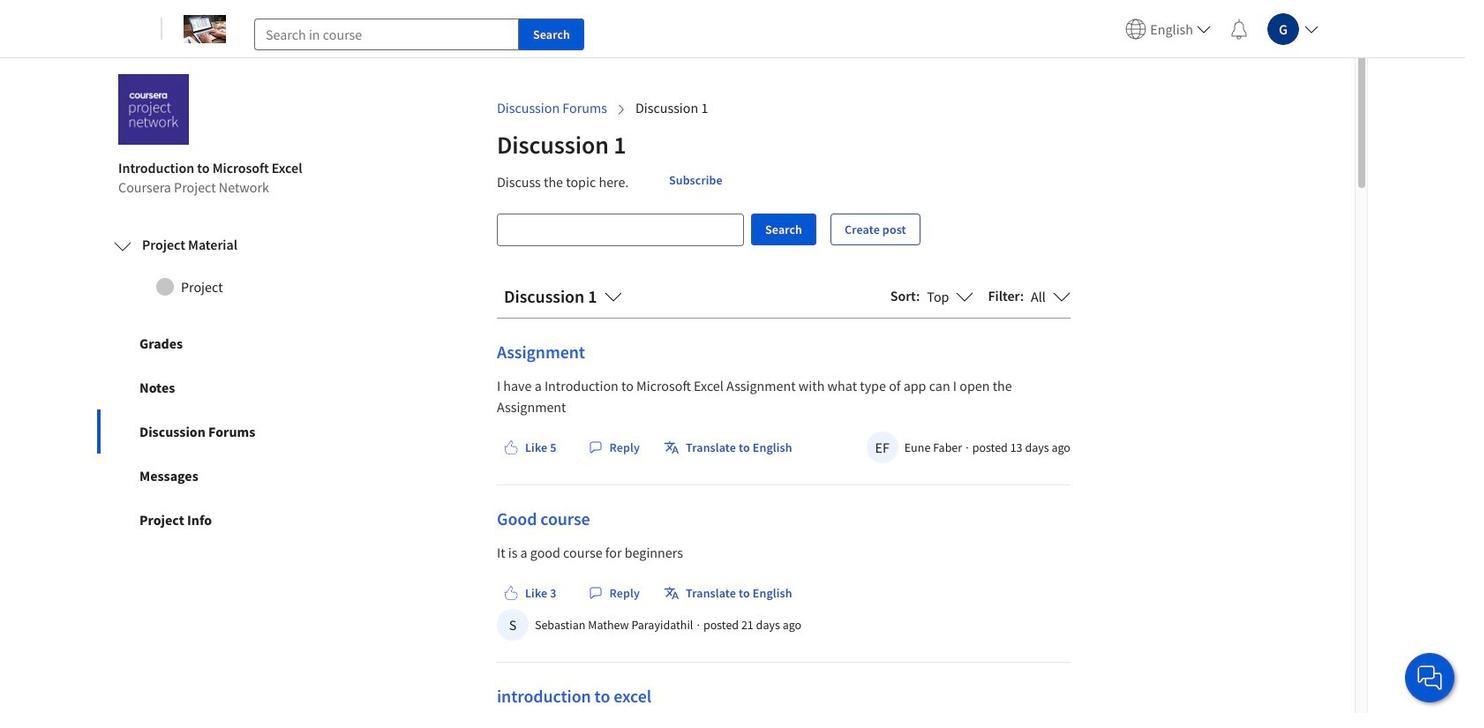 Task type: describe. For each thing, give the bounding box(es) containing it.
coursera project network image
[[118, 74, 189, 145]]

Search Input field
[[498, 215, 743, 246]]

name home page | coursera image
[[184, 15, 226, 43]]



Task type: locate. For each thing, give the bounding box(es) containing it.
help center image
[[1419, 667, 1441, 689]]

Search in course text field
[[254, 18, 519, 50]]



Task type: vqa. For each thing, say whether or not it's contained in the screenshot.
Help Center icon
yes



